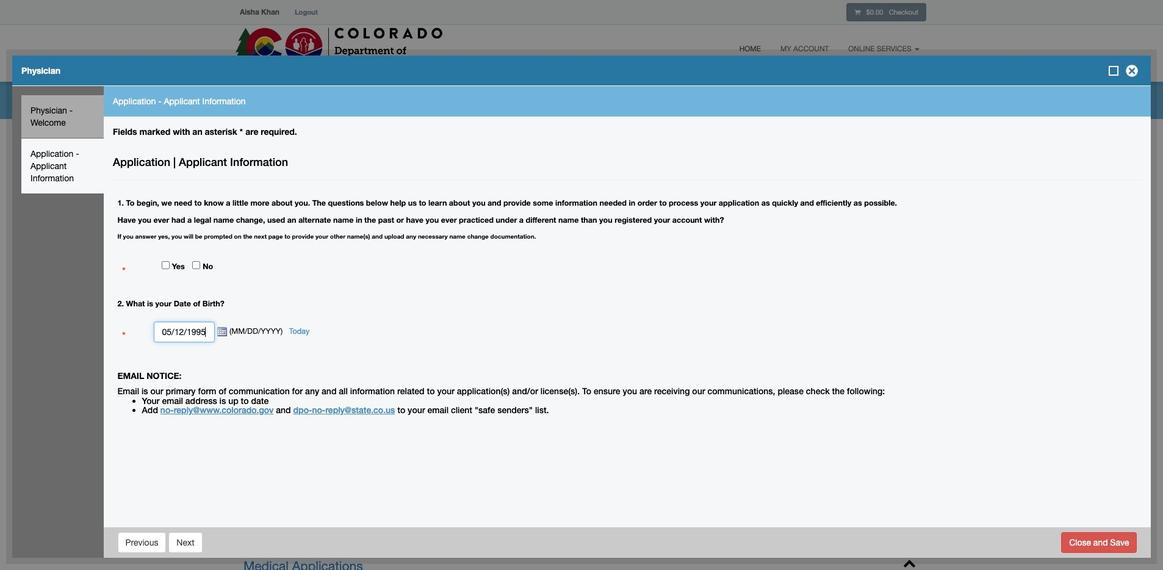 Task type: describe. For each thing, give the bounding box(es) containing it.
close window image
[[1122, 61, 1142, 80]]



Task type: locate. For each thing, give the bounding box(es) containing it.
maximize/minimize image
[[1108, 64, 1120, 77]]

None button
[[117, 532, 166, 553], [169, 532, 202, 553], [1062, 532, 1137, 553], [117, 532, 166, 553], [169, 532, 202, 553], [1062, 532, 1137, 553]]

None checkbox
[[162, 261, 170, 269], [193, 261, 200, 269], [162, 261, 170, 269], [193, 261, 200, 269]]

None text field
[[154, 321, 215, 342]]

None image field
[[215, 327, 227, 337]]



